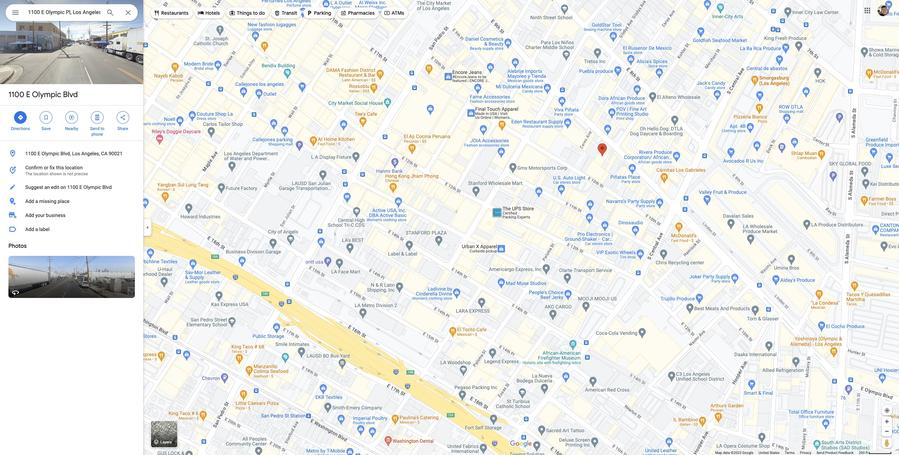 Task type: locate. For each thing, give the bounding box(es) containing it.
200 ft
[[859, 452, 868, 456]]

add for add a missing place
[[25, 199, 34, 204]]

suggest an edit on 1100 e olympic blvd button
[[0, 181, 143, 195]]

parking
[[314, 10, 331, 16]]

e for 1100 e olympic blvd
[[26, 90, 30, 100]]

olympic up  on the left top of the page
[[32, 90, 61, 100]]

a left missing at the top left of page
[[35, 199, 38, 204]]

1 vertical spatial e
[[38, 151, 40, 157]]

send inside button
[[817, 452, 825, 456]]

3 add from the top
[[25, 227, 34, 233]]

0 horizontal spatial location
[[33, 172, 48, 177]]

google account: ben chafik  
(ben.chafik@adept.ai) image
[[878, 5, 889, 16]]

0 horizontal spatial blvd
[[63, 90, 78, 100]]

add
[[25, 199, 34, 204], [25, 213, 34, 218], [25, 227, 34, 233]]

olympic down precise at left
[[83, 185, 101, 190]]

google
[[742, 452, 754, 456]]

0 horizontal spatial e
[[26, 90, 30, 100]]

a for label
[[35, 227, 38, 233]]

1 vertical spatial to
[[101, 126, 104, 131]]

0 horizontal spatial 1100
[[8, 90, 24, 100]]

add a label button
[[0, 223, 143, 237]]

1 a from the top
[[35, 199, 38, 204]]

google maps element
[[0, 0, 899, 456]]

send left product
[[817, 452, 825, 456]]

1 horizontal spatial blvd
[[102, 185, 112, 190]]

0 vertical spatial location
[[65, 165, 83, 171]]

add left the 'your'
[[25, 213, 34, 218]]

fix
[[50, 165, 55, 171]]

2 vertical spatial olympic
[[83, 185, 101, 190]]

layers
[[160, 441, 172, 446]]

is
[[63, 172, 66, 177]]

shown
[[50, 172, 62, 177]]

product
[[825, 452, 838, 456]]

1 vertical spatial blvd
[[102, 185, 112, 190]]

send up phone
[[90, 126, 100, 131]]

1100 up 
[[8, 90, 24, 100]]

not
[[67, 172, 73, 177]]

2 vertical spatial e
[[79, 185, 82, 190]]

e
[[26, 90, 30, 100], [38, 151, 40, 157], [79, 185, 82, 190]]

terms
[[785, 452, 795, 456]]

 pharmacies
[[340, 9, 375, 17]]

actions for 1100 e olympic blvd region
[[0, 106, 143, 141]]

phone
[[91, 132, 103, 137]]

1 vertical spatial a
[[35, 227, 38, 233]]

olympic for blvd
[[32, 90, 61, 100]]


[[229, 9, 235, 17]]

map
[[715, 452, 722, 456]]

send to phone
[[90, 126, 104, 137]]

to up phone
[[101, 126, 104, 131]]

1 vertical spatial location
[[33, 172, 48, 177]]

location down or at the top left
[[33, 172, 48, 177]]

states
[[770, 452, 780, 456]]

confirm
[[25, 165, 43, 171]]

1 vertical spatial olympic
[[42, 151, 59, 157]]

0 vertical spatial to
[[253, 10, 258, 16]]

show your location image
[[884, 408, 890, 414]]

footer
[[715, 451, 859, 456]]


[[340, 9, 347, 17]]

on
[[60, 185, 66, 190]]

blvd down ca
[[102, 185, 112, 190]]

show street view coverage image
[[882, 438, 892, 449]]

1100 inside button
[[25, 151, 36, 157]]

collapse side panel image
[[144, 224, 151, 232]]

0 vertical spatial 1100
[[8, 90, 24, 100]]

add inside add your business link
[[25, 213, 34, 218]]

1 horizontal spatial 1100
[[25, 151, 36, 157]]

0 vertical spatial e
[[26, 90, 30, 100]]

send
[[90, 126, 100, 131], [817, 452, 825, 456]]

1 vertical spatial add
[[25, 213, 34, 218]]

to
[[253, 10, 258, 16], [101, 126, 104, 131]]

business
[[46, 213, 66, 218]]

to left the do
[[253, 10, 258, 16]]

add left label
[[25, 227, 34, 233]]

e inside button
[[79, 185, 82, 190]]

1 vertical spatial 1100
[[25, 151, 36, 157]]

blvd
[[63, 90, 78, 100], [102, 185, 112, 190]]

do
[[259, 10, 265, 16]]


[[198, 9, 204, 17]]

2 horizontal spatial e
[[79, 185, 82, 190]]

1100 right on
[[67, 185, 78, 190]]

footer inside the google maps "element"
[[715, 451, 859, 456]]

location
[[65, 165, 83, 171], [33, 172, 48, 177]]

 atms
[[384, 9, 404, 17]]

2 a from the top
[[35, 227, 38, 233]]

e down precise at left
[[79, 185, 82, 190]]

united
[[759, 452, 769, 456]]

to inside  things to do
[[253, 10, 258, 16]]

add your business link
[[0, 209, 143, 223]]

footer containing map data ©2023 google
[[715, 451, 859, 456]]

0 horizontal spatial send
[[90, 126, 100, 131]]

a left label
[[35, 227, 38, 233]]

olympic for blvd,
[[42, 151, 59, 157]]

1100
[[8, 90, 24, 100], [25, 151, 36, 157], [67, 185, 78, 190]]

1 horizontal spatial location
[[65, 165, 83, 171]]

1 horizontal spatial send
[[817, 452, 825, 456]]

missing
[[39, 199, 56, 204]]


[[154, 9, 160, 17]]

0 vertical spatial a
[[35, 199, 38, 204]]

2 vertical spatial add
[[25, 227, 34, 233]]

precise
[[74, 172, 88, 177]]

1100 up confirm
[[25, 151, 36, 157]]

data
[[723, 452, 730, 456]]

add inside add a label button
[[25, 227, 34, 233]]

2 horizontal spatial 1100
[[67, 185, 78, 190]]

send product feedback button
[[817, 451, 854, 456]]

0 vertical spatial olympic
[[32, 90, 61, 100]]

0 vertical spatial add
[[25, 199, 34, 204]]

los
[[72, 151, 80, 157]]

suggest
[[25, 185, 43, 190]]

0 vertical spatial send
[[90, 126, 100, 131]]

add down suggest
[[25, 199, 34, 204]]

olympic up fix
[[42, 151, 59, 157]]

1 horizontal spatial to
[[253, 10, 258, 16]]

place
[[58, 199, 69, 204]]

send inside send to phone
[[90, 126, 100, 131]]

e for 1100 e olympic blvd, los angeles, ca 90021
[[38, 151, 40, 157]]

0 horizontal spatial to
[[101, 126, 104, 131]]

1 vertical spatial send
[[817, 452, 825, 456]]

 search field
[[6, 4, 138, 22]]

zoom in image
[[884, 420, 890, 425]]

1 horizontal spatial e
[[38, 151, 40, 157]]

1 add from the top
[[25, 199, 34, 204]]

e up directions
[[26, 90, 30, 100]]

add a missing place button
[[0, 195, 143, 209]]

1100 e olympic blvd main content
[[0, 0, 143, 456]]

e inside button
[[38, 151, 40, 157]]

to inside send to phone
[[101, 126, 104, 131]]

the
[[25, 172, 32, 177]]

e up confirm
[[38, 151, 40, 157]]

pharmacies
[[348, 10, 375, 16]]

blvd up 
[[63, 90, 78, 100]]

add inside 'add a missing place' button
[[25, 199, 34, 204]]

location up not
[[65, 165, 83, 171]]

©2023
[[731, 452, 742, 456]]

olympic
[[32, 90, 61, 100], [42, 151, 59, 157], [83, 185, 101, 190]]

send for send product feedback
[[817, 452, 825, 456]]

2 add from the top
[[25, 213, 34, 218]]

your
[[35, 213, 45, 218]]

terms button
[[785, 451, 795, 456]]

add a label
[[25, 227, 50, 233]]


[[94, 114, 100, 122]]

 parking
[[306, 9, 331, 17]]

confirm or fix this location the location shown is not precise
[[25, 165, 88, 177]]

a
[[35, 199, 38, 204], [35, 227, 38, 233]]

olympic inside button
[[83, 185, 101, 190]]

2 vertical spatial 1100
[[67, 185, 78, 190]]

None field
[[28, 8, 100, 17]]

share
[[117, 126, 128, 131]]

 hotels
[[198, 9, 220, 17]]

90021
[[109, 151, 123, 157]]

directions
[[11, 126, 30, 131]]

olympic inside button
[[42, 151, 59, 157]]



Task type: vqa. For each thing, say whether or not it's contained in the screenshot.
the Avg emissions
no



Task type: describe. For each thing, give the bounding box(es) containing it.
label
[[39, 227, 50, 233]]

photos
[[8, 243, 27, 250]]

hotels
[[205, 10, 220, 16]]

united states
[[759, 452, 780, 456]]

suggest an edit on 1100 e olympic blvd
[[25, 185, 112, 190]]

nearby
[[65, 126, 78, 131]]

 transit
[[274, 9, 297, 17]]

add for add a label
[[25, 227, 34, 233]]

united states button
[[759, 451, 780, 456]]

this
[[56, 165, 64, 171]]

an
[[44, 185, 50, 190]]

1100 inside button
[[67, 185, 78, 190]]


[[11, 8, 20, 18]]

or
[[44, 165, 48, 171]]

add a missing place
[[25, 199, 69, 204]]

privacy
[[800, 452, 811, 456]]

1100 for 1100 e olympic blvd
[[8, 90, 24, 100]]

1100 E Olympic Pl, Los Angeles, CA field
[[6, 4, 138, 21]]

add for add your business
[[25, 213, 34, 218]]

1100 for 1100 e olympic blvd, los angeles, ca 90021
[[25, 151, 36, 157]]


[[43, 114, 49, 122]]


[[120, 114, 126, 122]]

send product feedback
[[817, 452, 854, 456]]

blvd inside suggest an edit on 1100 e olympic blvd button
[[102, 185, 112, 190]]


[[17, 114, 24, 122]]

edit
[[51, 185, 59, 190]]

 things to do
[[229, 9, 265, 17]]

 button
[[6, 4, 25, 22]]

atms
[[392, 10, 404, 16]]

ft
[[866, 452, 868, 456]]

zoom out image
[[884, 430, 890, 435]]

200 ft button
[[859, 452, 892, 456]]

0 vertical spatial blvd
[[63, 90, 78, 100]]

1100 e olympic blvd, los angeles, ca 90021
[[25, 151, 123, 157]]

restaurants
[[161, 10, 189, 16]]

add your business
[[25, 213, 66, 218]]

 restaurants
[[154, 9, 189, 17]]


[[68, 114, 75, 122]]


[[306, 9, 313, 17]]


[[384, 9, 390, 17]]

a for missing
[[35, 199, 38, 204]]

1100 e olympic blvd
[[8, 90, 78, 100]]

save
[[42, 126, 51, 131]]

feedback
[[839, 452, 854, 456]]

200
[[859, 452, 865, 456]]

1100 e olympic blvd, los angeles, ca 90021 button
[[0, 147, 143, 161]]

things
[[237, 10, 252, 16]]

angeles,
[[81, 151, 100, 157]]

send for send to phone
[[90, 126, 100, 131]]

map data ©2023 google
[[715, 452, 754, 456]]

none field inside 1100 e olympic pl, los angeles, ca field
[[28, 8, 100, 17]]

transit
[[282, 10, 297, 16]]


[[274, 9, 280, 17]]

privacy button
[[800, 451, 811, 456]]

ca
[[101, 151, 108, 157]]

blvd,
[[61, 151, 71, 157]]



